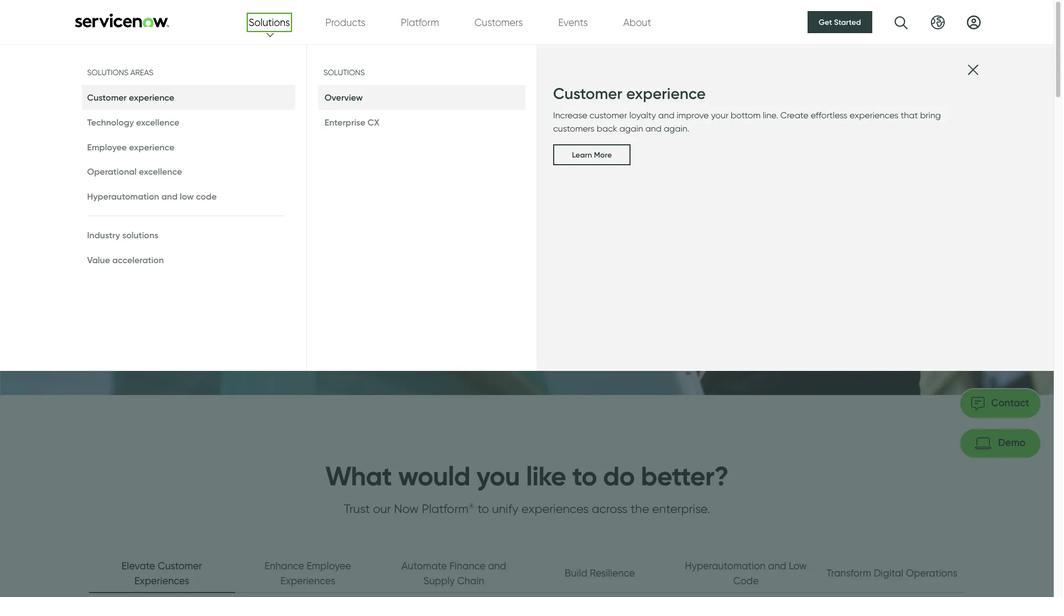 Task type: vqa. For each thing, say whether or not it's contained in the screenshot.
Now Support portal
no



Task type: describe. For each thing, give the bounding box(es) containing it.
experience for employee experience link at the left top
[[129, 141, 174, 152]]

industry solutions
[[87, 230, 158, 241]]

increase
[[553, 110, 587, 121]]

solutions for solutions dropdown button
[[249, 16, 290, 28]]

hyperautomation
[[87, 191, 159, 202]]

customer experience inside customer experience link
[[87, 92, 174, 103]]

2 horizontal spatial solutions
[[324, 68, 365, 77]]

technology
[[87, 117, 134, 128]]

value
[[87, 254, 110, 265]]

industry
[[87, 230, 120, 241]]

enterprise
[[325, 117, 365, 128]]

1 vertical spatial and
[[645, 124, 662, 134]]

platform button
[[401, 15, 439, 30]]

again.
[[664, 124, 690, 134]]

employee
[[87, 141, 127, 152]]

technology excellence
[[87, 117, 179, 128]]

customers
[[475, 16, 523, 28]]

overview
[[325, 92, 363, 103]]

customer
[[590, 110, 627, 121]]

0 vertical spatial and
[[658, 110, 675, 121]]

get started link
[[808, 11, 872, 33]]

learn more link
[[553, 145, 631, 166]]

experience for customer experience link
[[129, 92, 174, 103]]

about button
[[623, 15, 651, 30]]

solutions for solutions areas
[[87, 68, 128, 77]]

0 horizontal spatial customer
[[87, 92, 127, 103]]

products button
[[325, 15, 365, 30]]

back
[[597, 124, 617, 134]]

increase customer loyalty and improve your bottom line. create effortless experiences that bring customers back again and again.
[[553, 110, 941, 134]]

technology excellence link
[[82, 110, 295, 135]]

bring
[[920, 110, 941, 121]]

learn more
[[572, 150, 612, 160]]

1 horizontal spatial customer experience
[[553, 84, 706, 103]]

about
[[623, 16, 651, 28]]

started
[[834, 17, 861, 27]]

events
[[558, 16, 588, 28]]

operational excellence link
[[82, 160, 295, 184]]

customers
[[553, 124, 595, 134]]

create
[[781, 110, 809, 121]]

employee experience
[[87, 141, 174, 152]]

areas
[[130, 68, 153, 77]]

1 horizontal spatial customer
[[553, 84, 622, 103]]

solutions areas
[[87, 68, 153, 77]]

employee experience link
[[82, 135, 295, 160]]

operational excellence
[[87, 166, 182, 177]]



Task type: locate. For each thing, give the bounding box(es) containing it.
experiences
[[850, 110, 899, 121]]

excellence
[[136, 117, 179, 128], [139, 166, 182, 177]]

events button
[[558, 15, 588, 30]]

customers button
[[475, 15, 523, 30]]

again
[[620, 124, 643, 134]]

solutions
[[122, 230, 158, 241]]

0 horizontal spatial customer experience
[[87, 92, 174, 103]]

enterprise cx link
[[318, 110, 526, 135]]

hyperautomation and low code
[[87, 191, 217, 202]]

low
[[180, 191, 194, 202]]

loyalty
[[629, 110, 656, 121]]

1 horizontal spatial solutions
[[249, 16, 290, 28]]

excellence up hyperautomation and low code
[[139, 166, 182, 177]]

operational
[[87, 166, 137, 177]]

solutions
[[249, 16, 290, 28], [87, 68, 128, 77], [324, 68, 365, 77]]

enterprise cx
[[325, 117, 379, 128]]

experience up the loyalty
[[626, 84, 706, 103]]

learn
[[572, 150, 592, 160]]

solutions button
[[249, 15, 290, 30]]

customer experience up the loyalty
[[553, 84, 706, 103]]

your
[[711, 110, 729, 121]]

value acceleration
[[87, 254, 164, 265]]

experience down areas at top left
[[129, 92, 174, 103]]

products
[[325, 16, 365, 28]]

excellence up employee experience
[[136, 117, 179, 128]]

platform
[[401, 16, 439, 28]]

improve
[[677, 110, 709, 121]]

and
[[658, 110, 675, 121], [645, 124, 662, 134], [161, 191, 178, 202]]

and down the loyalty
[[645, 124, 662, 134]]

get started
[[819, 17, 861, 27]]

customer
[[553, 84, 622, 103], [87, 92, 127, 103]]

industry solutions link
[[82, 223, 295, 248]]

experience up operational excellence
[[129, 141, 174, 152]]

customer experience
[[553, 84, 706, 103], [87, 92, 174, 103]]

effortless
[[811, 110, 848, 121]]

hyperautomation and low code link
[[82, 184, 295, 209]]

excellence for operational excellence
[[139, 166, 182, 177]]

line.
[[763, 110, 778, 121]]

excellence for technology excellence
[[136, 117, 179, 128]]

acceleration
[[112, 254, 164, 265]]

servicenow image
[[73, 13, 170, 27]]

that
[[901, 110, 918, 121]]

bottom
[[731, 110, 761, 121]]

get
[[819, 17, 832, 27]]

customer up the increase
[[553, 84, 622, 103]]

1 vertical spatial excellence
[[139, 166, 182, 177]]

and left low in the top left of the page
[[161, 191, 178, 202]]

code
[[196, 191, 217, 202]]

value acceleration link
[[82, 248, 295, 273]]

experience
[[626, 84, 706, 103], [129, 92, 174, 103], [129, 141, 174, 152]]

cx
[[368, 117, 379, 128]]

customer experience up technology excellence
[[87, 92, 174, 103]]

overview link
[[318, 85, 526, 110]]

and up again.
[[658, 110, 675, 121]]

more
[[594, 150, 612, 160]]

0 vertical spatial excellence
[[136, 117, 179, 128]]

2 vertical spatial and
[[161, 191, 178, 202]]

customer up technology
[[87, 92, 127, 103]]

customer experience link
[[82, 85, 295, 110]]

0 horizontal spatial solutions
[[87, 68, 128, 77]]



